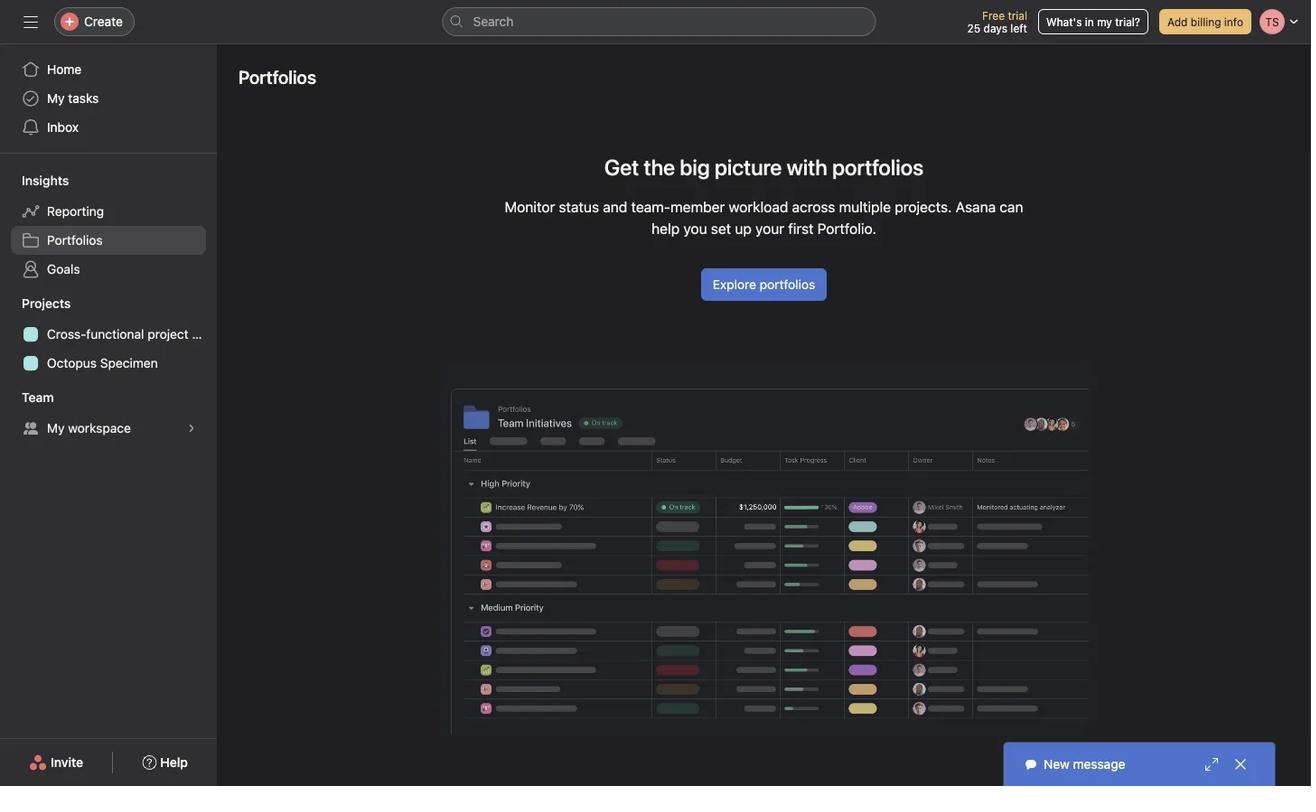 Task type: describe. For each thing, give the bounding box(es) containing it.
set
[[711, 220, 732, 237]]

info
[[1225, 15, 1244, 28]]

hide sidebar image
[[24, 14, 38, 29]]

what's in my trial?
[[1047, 15, 1141, 28]]

my for my workspace
[[47, 421, 65, 436]]

can
[[1000, 198, 1024, 216]]

projects
[[22, 296, 71, 311]]

reporting
[[47, 204, 104, 219]]

explore
[[713, 277, 757, 292]]

get the big picture with portfolios
[[605, 155, 924, 180]]

search button
[[443, 7, 876, 36]]

workload
[[729, 198, 789, 216]]

home link
[[11, 55, 206, 84]]

left
[[1011, 22, 1028, 34]]

status
[[559, 198, 599, 216]]

search
[[473, 14, 514, 29]]

search list box
[[443, 7, 876, 36]]

my
[[1098, 15, 1113, 28]]

in
[[1086, 15, 1095, 28]]

with portfolios
[[787, 155, 924, 180]]

help
[[652, 220, 680, 237]]

first
[[789, 220, 814, 237]]

workspace
[[68, 421, 131, 436]]

portfolios
[[760, 277, 816, 292]]

my tasks link
[[11, 84, 206, 113]]

what's in my trial? button
[[1039, 9, 1149, 34]]

reporting link
[[11, 197, 206, 226]]

your
[[756, 220, 785, 237]]

insights button
[[0, 172, 69, 190]]

close image
[[1234, 758, 1249, 772]]

my tasks
[[47, 91, 99, 106]]

invite
[[51, 755, 83, 770]]

octopus
[[47, 356, 97, 371]]

invite button
[[17, 747, 95, 779]]

multiple
[[839, 198, 891, 216]]

what's
[[1047, 15, 1083, 28]]

team
[[22, 390, 54, 405]]

trial
[[1008, 9, 1028, 22]]

billing
[[1191, 15, 1222, 28]]

add billing info button
[[1160, 9, 1252, 34]]

octopus specimen
[[47, 356, 158, 371]]

team-
[[631, 198, 671, 216]]



Task type: locate. For each thing, give the bounding box(es) containing it.
you
[[684, 220, 708, 237]]

0 vertical spatial my
[[47, 91, 65, 106]]

specimen
[[100, 356, 158, 371]]

plan
[[192, 327, 217, 342]]

my inside teams element
[[47, 421, 65, 436]]

the
[[644, 155, 675, 180]]

1 vertical spatial portfolios
[[47, 233, 103, 248]]

portfolios inside "link"
[[47, 233, 103, 248]]

1 my from the top
[[47, 91, 65, 106]]

projects element
[[0, 287, 217, 382]]

insights element
[[0, 165, 217, 287]]

1 horizontal spatial portfolios
[[239, 66, 316, 87]]

inbox link
[[11, 113, 206, 142]]

explore portfolios
[[713, 277, 816, 292]]

cross-functional project plan
[[47, 327, 217, 342]]

monitor status and team-member workload across multiple projects. asana can help you set up your first portfolio.
[[505, 198, 1024, 237]]

insights
[[22, 173, 69, 188]]

my down team
[[47, 421, 65, 436]]

my workspace link
[[11, 414, 206, 443]]

my left tasks
[[47, 91, 65, 106]]

free
[[983, 9, 1005, 22]]

get
[[605, 155, 639, 180]]

big
[[680, 155, 710, 180]]

my
[[47, 91, 65, 106], [47, 421, 65, 436]]

my workspace
[[47, 421, 131, 436]]

expand new message image
[[1205, 758, 1220, 772]]

see details, my workspace image
[[186, 423, 197, 434]]

help button
[[130, 747, 200, 779]]

octopus specimen link
[[11, 349, 206, 378]]

free trial 25 days left
[[968, 9, 1028, 34]]

cross-functional project plan link
[[11, 320, 217, 349]]

projects.
[[895, 198, 952, 216]]

cross-
[[47, 327, 86, 342]]

new message
[[1044, 757, 1126, 772]]

explore portfolios button
[[701, 269, 827, 301]]

project
[[148, 327, 189, 342]]

1 vertical spatial my
[[47, 421, 65, 436]]

goals link
[[11, 255, 206, 284]]

functional
[[86, 327, 144, 342]]

create button
[[54, 7, 135, 36]]

across
[[792, 198, 836, 216]]

days
[[984, 22, 1008, 34]]

2 my from the top
[[47, 421, 65, 436]]

help
[[160, 755, 188, 770]]

projects button
[[0, 295, 71, 313]]

add
[[1168, 15, 1188, 28]]

picture
[[715, 155, 782, 180]]

monitor
[[505, 198, 555, 216]]

home
[[47, 62, 82, 77]]

goals
[[47, 262, 80, 277]]

portfolios
[[239, 66, 316, 87], [47, 233, 103, 248]]

team button
[[0, 389, 54, 407]]

and
[[603, 198, 628, 216]]

asana
[[956, 198, 996, 216]]

member
[[671, 198, 725, 216]]

portfolio.
[[818, 220, 877, 237]]

trial?
[[1116, 15, 1141, 28]]

up
[[735, 220, 752, 237]]

portfolios link
[[11, 226, 206, 255]]

my for my tasks
[[47, 91, 65, 106]]

0 vertical spatial portfolios
[[239, 66, 316, 87]]

inbox
[[47, 120, 79, 135]]

create
[[84, 14, 123, 29]]

global element
[[0, 44, 217, 153]]

tasks
[[68, 91, 99, 106]]

0 horizontal spatial portfolios
[[47, 233, 103, 248]]

add billing info
[[1168, 15, 1244, 28]]

25
[[968, 22, 981, 34]]

teams element
[[0, 382, 217, 447]]

my inside "global" element
[[47, 91, 65, 106]]



Task type: vqa. For each thing, say whether or not it's contained in the screenshot.
middle Mark complete checkbox
no



